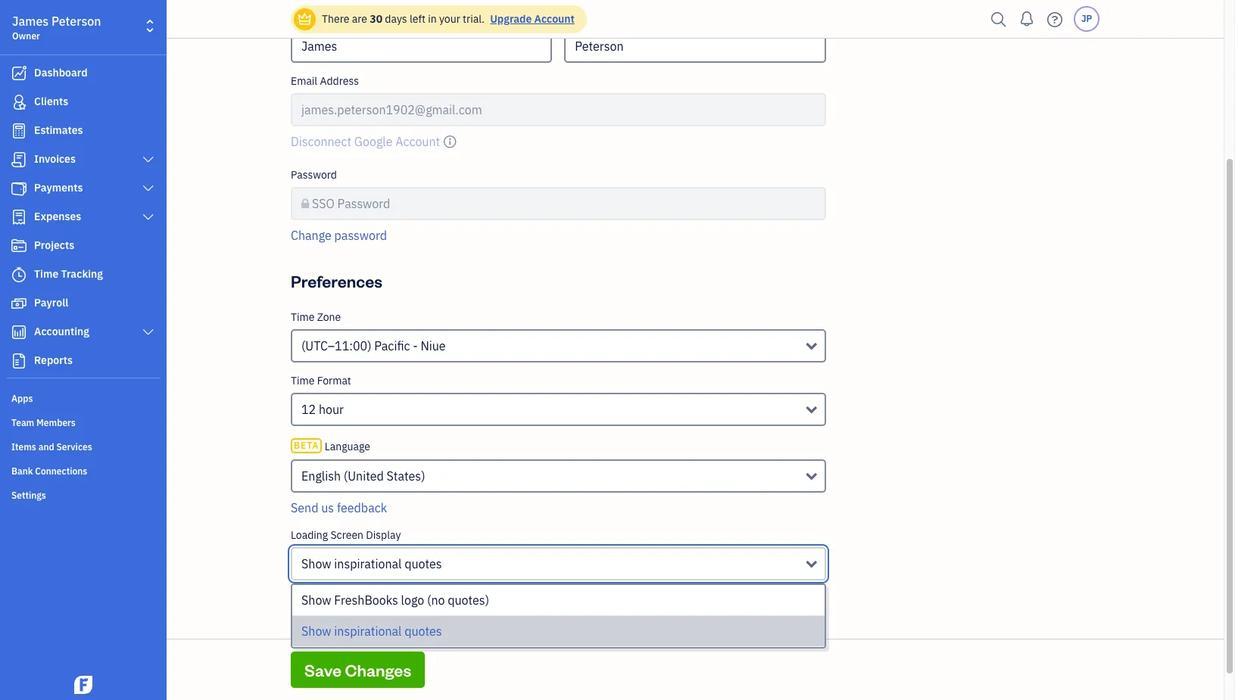 Task type: describe. For each thing, give the bounding box(es) containing it.
Language field
[[291, 460, 826, 493]]

time inside main 'element'
[[34, 267, 58, 281]]

save changes button
[[291, 652, 425, 688]]

send
[[291, 501, 318, 516]]

name for last name
[[587, 8, 615, 22]]

there are 30 days left in your trial. upgrade account
[[322, 12, 575, 26]]

loading
[[291, 529, 328, 542]]

format
[[317, 374, 351, 388]]

jp
[[1081, 13, 1092, 24]]

client image
[[10, 95, 28, 110]]

Last Name text field
[[565, 30, 826, 63]]

(utc–11:00) pacific - niue
[[301, 339, 446, 354]]

dashboard
[[34, 66, 88, 80]]

show inspirational quotes inside option
[[301, 624, 442, 639]]

members
[[36, 417, 76, 429]]

choose what appears when your account is loading.
[[291, 586, 537, 600]]

states)
[[387, 469, 425, 484]]

notifications image
[[1015, 4, 1039, 34]]

crown image
[[297, 11, 313, 27]]

inspirational inside show inspirational quotes option
[[334, 624, 402, 639]]

chevron large down image for invoices
[[141, 154, 155, 166]]

quotes)
[[448, 593, 489, 608]]

beta
[[294, 440, 319, 451]]

email
[[291, 74, 317, 88]]

reports
[[34, 354, 73, 367]]

log out of freshbooks on all devices button
[[291, 617, 488, 635]]

Time Format field
[[291, 393, 826, 426]]

bank connections
[[11, 466, 87, 477]]

left
[[410, 12, 426, 26]]

of
[[334, 619, 344, 634]]

team members link
[[4, 411, 162, 434]]

bank connections link
[[4, 460, 162, 482]]

feedback
[[337, 501, 387, 516]]

accounting link
[[4, 319, 162, 346]]

james
[[12, 14, 49, 29]]

zone
[[317, 311, 341, 324]]

change password
[[291, 228, 387, 243]]

language
[[325, 440, 370, 454]]

owner
[[12, 30, 40, 42]]

estimate image
[[10, 123, 28, 139]]

last
[[565, 8, 584, 22]]

peterson
[[51, 14, 101, 29]]

expenses link
[[4, 204, 162, 231]]

timer image
[[10, 267, 28, 283]]

upgrade account link
[[487, 12, 575, 26]]

main element
[[0, 0, 204, 701]]

accounting
[[34, 325, 89, 339]]

first name
[[291, 8, 343, 22]]

send us feedback link
[[291, 501, 387, 516]]

settings
[[11, 490, 46, 501]]

show inspirational quotes inside loading screen display field
[[301, 557, 442, 572]]

info image
[[443, 133, 457, 151]]

estimates link
[[4, 117, 162, 145]]

time for (utc–11:00)
[[291, 311, 315, 324]]

name for first name
[[315, 8, 343, 22]]

dashboard image
[[10, 66, 28, 81]]

chart image
[[10, 325, 28, 340]]

invoices
[[34, 152, 76, 166]]

james peterson owner
[[12, 14, 101, 42]]

trial.
[[463, 12, 485, 26]]

items and services link
[[4, 436, 162, 458]]

upgrade
[[490, 12, 532, 26]]

account profile element
[[285, 0, 832, 257]]

estimates
[[34, 123, 83, 137]]

save changes
[[304, 660, 411, 681]]

on
[[414, 619, 428, 634]]

services
[[56, 442, 92, 453]]

payroll link
[[4, 290, 162, 317]]

First Name text field
[[291, 30, 552, 63]]

apps link
[[4, 387, 162, 410]]

go to help image
[[1043, 8, 1067, 31]]

expenses
[[34, 210, 81, 223]]

invoice image
[[10, 152, 28, 167]]

0 vertical spatial password
[[291, 168, 337, 182]]

english
[[301, 469, 341, 484]]

beta language
[[294, 440, 370, 454]]

account
[[448, 586, 486, 600]]

lock image
[[301, 195, 309, 213]]

your inside preferences 'element'
[[424, 586, 445, 600]]

freshbooks inside option
[[334, 593, 398, 608]]

payments link
[[4, 175, 162, 202]]

what
[[329, 586, 352, 600]]

connections
[[35, 466, 87, 477]]

show freshbooks logo (no quotes) option
[[292, 585, 825, 617]]

us
[[321, 501, 334, 516]]

items and services
[[11, 442, 92, 453]]

log
[[291, 619, 310, 634]]

out
[[313, 619, 331, 634]]

payment image
[[10, 181, 28, 196]]

clients link
[[4, 89, 162, 116]]

sso
[[312, 196, 335, 211]]

in
[[428, 12, 437, 26]]



Task type: vqa. For each thing, say whether or not it's contained in the screenshot.
the Set Billable Rates on the right
no



Task type: locate. For each thing, give the bounding box(es) containing it.
quotes
[[405, 557, 442, 572], [405, 624, 442, 639]]

freshbooks image
[[71, 676, 95, 695]]

money image
[[10, 296, 28, 311]]

1 vertical spatial show inspirational quotes
[[301, 624, 442, 639]]

show inspirational quotes option
[[292, 617, 825, 648]]

apps
[[11, 393, 33, 404]]

Email Address email field
[[291, 93, 826, 126]]

2 quotes from the top
[[405, 624, 442, 639]]

send us feedback
[[291, 501, 387, 516]]

time for 12 hour
[[291, 374, 315, 388]]

1 inspirational from the top
[[334, 557, 402, 572]]

email address
[[291, 74, 359, 88]]

show down loading
[[301, 557, 331, 572]]

show inspirational quotes down appears
[[301, 624, 442, 639]]

save
[[304, 660, 342, 681]]

choose
[[291, 586, 326, 600]]

1 vertical spatial inspirational
[[334, 624, 402, 639]]

-
[[413, 339, 418, 354]]

project image
[[10, 239, 28, 254]]

2 vertical spatial show
[[301, 624, 331, 639]]

Loading Screen Display field
[[291, 548, 826, 581]]

expense image
[[10, 210, 28, 225]]

1 vertical spatial chevron large down image
[[141, 183, 155, 195]]

change password button
[[291, 226, 387, 245]]

freshbooks up the log out of freshbooks on all devices
[[334, 593, 398, 608]]

1 horizontal spatial password
[[338, 196, 390, 211]]

1 show inspirational quotes from the top
[[301, 557, 442, 572]]

team members
[[11, 417, 76, 429]]

time tracking link
[[4, 261, 162, 289]]

report image
[[10, 354, 28, 369]]

address
[[320, 74, 359, 88]]

when
[[396, 586, 422, 600]]

team
[[11, 417, 34, 429]]

0 vertical spatial chevron large down image
[[141, 154, 155, 166]]

name right crown icon
[[315, 8, 343, 22]]

time zone
[[291, 311, 341, 324]]

2 show from the top
[[301, 593, 331, 608]]

tracking
[[61, 267, 103, 281]]

chevron large down image for payments
[[141, 183, 155, 195]]

0 vertical spatial your
[[439, 12, 460, 26]]

loading screen display
[[291, 529, 401, 542]]

time tracking
[[34, 267, 103, 281]]

2 vertical spatial time
[[291, 374, 315, 388]]

inspirational down appears
[[334, 624, 402, 639]]

chevron large down image up reports 'link'
[[141, 326, 155, 339]]

niue
[[421, 339, 446, 354]]

1 chevron large down image from the top
[[141, 154, 155, 166]]

2 chevron large down image from the top
[[141, 326, 155, 339]]

projects
[[34, 239, 74, 252]]

time up 12
[[291, 374, 315, 388]]

sso password
[[312, 196, 390, 211]]

hour
[[319, 402, 344, 417]]

0 vertical spatial show
[[301, 557, 331, 572]]

0 vertical spatial time
[[34, 267, 58, 281]]

english (united states)
[[301, 469, 425, 484]]

projects link
[[4, 233, 162, 260]]

show inside loading screen display field
[[301, 557, 331, 572]]

Time Zone field
[[291, 329, 826, 363]]

name right the last
[[587, 8, 615, 22]]

30
[[370, 12, 383, 26]]

1 vertical spatial show
[[301, 593, 331, 608]]

first
[[291, 8, 312, 22]]

1 horizontal spatial name
[[587, 8, 615, 22]]

chevron large down image
[[141, 211, 155, 223], [141, 326, 155, 339]]

last name
[[565, 8, 615, 22]]

payments
[[34, 181, 83, 195]]

2 show inspirational quotes from the top
[[301, 624, 442, 639]]

change
[[291, 228, 332, 243]]

1 quotes from the top
[[405, 557, 442, 572]]

your right in
[[439, 12, 460, 26]]

1 chevron large down image from the top
[[141, 211, 155, 223]]

inspirational
[[334, 557, 402, 572], [334, 624, 402, 639]]

freshbooks
[[334, 593, 398, 608], [347, 619, 411, 634]]

chevron large down image inside 'invoices' "link"
[[141, 154, 155, 166]]

inspirational inside loading screen display field
[[334, 557, 402, 572]]

show
[[301, 557, 331, 572], [301, 593, 331, 608], [301, 624, 331, 639]]

payroll
[[34, 296, 68, 310]]

list box
[[292, 585, 825, 648]]

list box containing show freshbooks logo (no quotes)
[[292, 585, 825, 648]]

1 show from the top
[[301, 557, 331, 572]]

logo
[[401, 593, 424, 608]]

(united
[[344, 469, 384, 484]]

1 vertical spatial time
[[291, 311, 315, 324]]

dashboard link
[[4, 60, 162, 87]]

quotes inside loading screen display field
[[405, 557, 442, 572]]

time left zone
[[291, 311, 315, 324]]

1 vertical spatial your
[[424, 586, 445, 600]]

display
[[366, 529, 401, 542]]

show left of
[[301, 624, 331, 639]]

log out of freshbooks on all devices
[[291, 619, 488, 634]]

clients
[[34, 95, 68, 108]]

there
[[322, 12, 349, 26]]

show inspirational quotes
[[301, 557, 442, 572], [301, 624, 442, 639]]

appears
[[355, 586, 393, 600]]

show up out
[[301, 593, 331, 608]]

freshbooks inside button
[[347, 619, 411, 634]]

quotes inside option
[[405, 624, 442, 639]]

chevron large down image down 'invoices' "link"
[[141, 183, 155, 195]]

show inspirational quotes up appears
[[301, 557, 442, 572]]

1 vertical spatial quotes
[[405, 624, 442, 639]]

jp button
[[1074, 6, 1100, 32]]

devices
[[446, 619, 488, 634]]

pacific
[[374, 339, 410, 354]]

chevron large down image for accounting
[[141, 326, 155, 339]]

quotes up choose what appears when your account is loading.
[[405, 557, 442, 572]]

3 show from the top
[[301, 624, 331, 639]]

your
[[439, 12, 460, 26], [424, 586, 445, 600]]

show freshbooks logo (no quotes)
[[301, 593, 489, 608]]

days
[[385, 12, 407, 26]]

0 vertical spatial show inspirational quotes
[[301, 557, 442, 572]]

0 vertical spatial quotes
[[405, 557, 442, 572]]

are
[[352, 12, 367, 26]]

1 name from the left
[[315, 8, 343, 22]]

12
[[301, 402, 316, 417]]

password up lock 'icon'
[[291, 168, 337, 182]]

name
[[315, 8, 343, 22], [587, 8, 615, 22]]

0 vertical spatial inspirational
[[334, 557, 402, 572]]

chevron large down image up projects link
[[141, 211, 155, 223]]

0 vertical spatial freshbooks
[[334, 593, 398, 608]]

is
[[488, 586, 496, 600]]

time
[[34, 267, 58, 281], [291, 311, 315, 324], [291, 374, 315, 388]]

0 vertical spatial chevron large down image
[[141, 211, 155, 223]]

2 name from the left
[[587, 8, 615, 22]]

chevron large down image up payments link
[[141, 154, 155, 166]]

time right timer icon
[[34, 267, 58, 281]]

password
[[334, 228, 387, 243]]

reports link
[[4, 348, 162, 375]]

0 horizontal spatial password
[[291, 168, 337, 182]]

bank
[[11, 466, 33, 477]]

chevron large down image
[[141, 154, 155, 166], [141, 183, 155, 195]]

password up the password
[[338, 196, 390, 211]]

quotes down logo
[[405, 624, 442, 639]]

1 vertical spatial freshbooks
[[347, 619, 411, 634]]

12 hour
[[301, 402, 344, 417]]

and
[[38, 442, 54, 453]]

items
[[11, 442, 36, 453]]

show for show freshbooks logo (no quotes) option
[[301, 593, 331, 608]]

your right logo
[[424, 586, 445, 600]]

show for show inspirational quotes option
[[301, 624, 331, 639]]

2 chevron large down image from the top
[[141, 183, 155, 195]]

inspirational up appears
[[334, 557, 402, 572]]

settings link
[[4, 484, 162, 507]]

1 vertical spatial chevron large down image
[[141, 326, 155, 339]]

chevron large down image inside payments link
[[141, 183, 155, 195]]

search image
[[987, 8, 1011, 31]]

preferences element
[[285, 311, 832, 654]]

time format
[[291, 374, 351, 388]]

list box inside preferences 'element'
[[292, 585, 825, 648]]

1 vertical spatial password
[[338, 196, 390, 211]]

preferences
[[291, 270, 382, 292]]

(utc–11:00)
[[301, 339, 372, 354]]

0 horizontal spatial name
[[315, 8, 343, 22]]

(no
[[427, 593, 445, 608]]

screen
[[331, 529, 364, 542]]

invoices link
[[4, 146, 162, 173]]

2 inspirational from the top
[[334, 624, 402, 639]]

chevron large down image for expenses
[[141, 211, 155, 223]]

freshbooks down the show freshbooks logo (no quotes)
[[347, 619, 411, 634]]

account
[[534, 12, 575, 26]]



